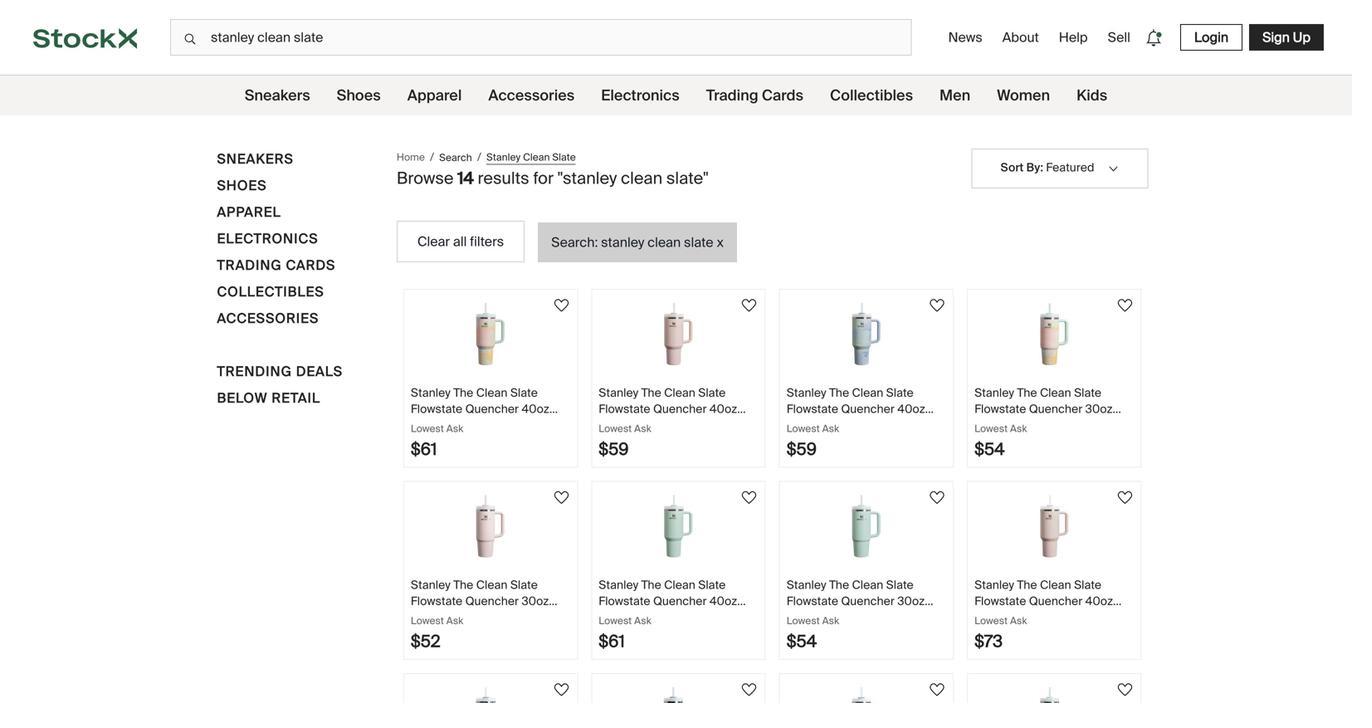 Task type: vqa. For each thing, say whether or not it's contained in the screenshot.
'Vuitton'
no



Task type: describe. For each thing, give the bounding box(es) containing it.
ask for stanley the clean slate flowstate quencher 40oz tumbler bloom
[[635, 422, 652, 435]]

stanley the clean slate flowstate quencher 40oz tumbler mint image
[[621, 495, 737, 558]]

stanley the clean slate flowstate quencher 30oz tumbler bloom
[[411, 578, 549, 625]]

the for stanley the clean slate flowstate quencher 40oz tumbler mint
[[642, 578, 662, 593]]

collectibles link
[[830, 76, 914, 115]]

follow image for stanley the clean slate flowstate quencher 40oz tumbler cool serene brushstroke
[[928, 296, 948, 316]]

product category switcher element
[[0, 76, 1353, 115]]

flowstate for stanley the clean slate flowstate quencher 40oz tumbler mint
[[599, 594, 651, 609]]

the for stanley the clean slate flowstate quencher 40oz tumbler cool serene brushstroke
[[830, 385, 850, 401]]

trading cards button
[[217, 255, 336, 282]]

flowstate for stanley the clean slate flowstate quencher 30oz tumbler bloom
[[411, 594, 463, 609]]

apparel link
[[408, 76, 462, 115]]

serene for $59
[[862, 417, 901, 433]]

below retail
[[217, 389, 321, 407]]

retail
[[272, 389, 321, 407]]

lowest for stanley the clean slate flowstate quencher 40oz tumbler cool serene brushstroke
[[787, 422, 820, 435]]

mint for $54
[[834, 610, 857, 625]]

clear all filters button
[[397, 221, 525, 262]]

about link
[[996, 22, 1046, 53]]

0 horizontal spatial apparel
[[217, 203, 281, 221]]

about
[[1003, 29, 1040, 46]]

shoes button
[[217, 175, 267, 202]]

lowest ask $73
[[975, 615, 1028, 652]]

lowest ask $59 for bloom
[[599, 422, 652, 460]]

login button
[[1181, 24, 1243, 51]]

$59 for stanley the clean slate flowstate quencher 40oz tumbler bloom
[[599, 439, 629, 460]]

stanley for stanley the clean slate flowstate quencher 40oz tumbler warm serene brushstroke
[[411, 385, 451, 401]]

trending deals button
[[217, 361, 343, 388]]

sneakers button
[[217, 149, 294, 175]]

apparel button
[[217, 202, 281, 228]]

home / search / stanley clean slate browse 14 results for "stanley clean slate"
[[397, 149, 709, 189]]

lowest for stanley the clean slate flowstate quencher 30oz tumbler mint
[[787, 615, 820, 627]]

follow image right the stanley the clean slate flowstate quencher 40oz tumbler mint image
[[740, 488, 760, 508]]

women link
[[998, 76, 1051, 115]]

stanley the clean slate flowstate quencher 30oz tumbler mint image
[[809, 495, 925, 558]]

slate for stanley the clean slate flowstate quencher 30oz tumbler mint
[[887, 578, 914, 593]]

stanley the clean slate flowstate quencher 30oz tumbler soft rain mint image
[[997, 688, 1113, 703]]

1 vertical spatial shoes
[[217, 177, 267, 194]]

clean for stanley the clean slate flowstate quencher 40oz tumbler warm serene brushstroke
[[476, 385, 508, 401]]

for
[[533, 168, 554, 189]]

search: stanley clean slate x
[[552, 234, 724, 251]]

x
[[717, 234, 724, 251]]

accessories link
[[489, 76, 575, 115]]

electronics link
[[601, 76, 680, 115]]

home
[[397, 151, 425, 164]]

1 vertical spatial stanley
[[601, 234, 645, 251]]

slate for stanley the clean slate flowstate quencher 40oz tumbler warm serene brushstroke
[[511, 385, 538, 401]]

stanley for stanley the clean slate flowstate quencher 30oz tumbler mint
[[787, 578, 827, 593]]

stanley for stanley the clean slate flowstate quencher 40oz tumbler mint
[[599, 578, 639, 593]]

40oz for stanley the clean slate flowstate quencher 40oz tumbler cool serene brushstroke
[[898, 401, 926, 417]]

news
[[949, 29, 983, 46]]

electronics button
[[217, 228, 318, 255]]

slate for stanley the clean slate flowstate quencher 30oz tumbler bloom
[[511, 578, 538, 593]]

clean for stanley the clean slate flowstate quencher 30oz tumbler bloom
[[476, 578, 508, 593]]

shoes inside product category switcher element
[[337, 86, 381, 105]]

the for stanley the clean slate flowstate quencher 40oz tumbler bloom
[[642, 385, 662, 401]]

by
[[1027, 160, 1041, 175]]

stanley the clean slate flowstate quencher 40oz tumbler soft rain bloom
[[975, 578, 1114, 625]]

lowest ask $61 for mint
[[599, 615, 652, 652]]

sell link
[[1102, 22, 1138, 53]]

clean for stanley the clean slate flowstate quencher 40oz tumbler bloom
[[664, 385, 696, 401]]

trading cards link
[[707, 76, 804, 115]]

30oz for stanley the clean slate flowstate quencher 30oz tumbler warm serene brushstroke
[[1086, 401, 1113, 417]]

slate"
[[667, 168, 709, 189]]

the for stanley the clean slate flowstate quencher 30oz tumbler mint
[[830, 578, 850, 593]]

ask for stanley the clean slate flowstate quencher 30oz tumbler mint
[[823, 615, 840, 627]]

40oz for stanley the clean slate flowstate quencher 40oz tumbler mint
[[710, 594, 738, 609]]

sneakers link
[[245, 76, 310, 115]]

all
[[453, 233, 467, 250]]

clean for stanley the clean slate flowstate quencher 30oz tumbler warm serene brushstroke
[[1041, 385, 1072, 401]]

follow image for stanley the clean slate flowstate quencher 40oz tumbler bloom
[[740, 296, 760, 316]]

40oz for stanley the clean slate flowstate quencher 40oz tumbler bloom
[[710, 401, 738, 417]]

lowest for stanley the clean slate flowstate quencher 40oz tumbler warm serene brushstroke
[[411, 422, 444, 435]]

stanley the clean slate flowstate quencher 40oz tumbler heather image
[[433, 688, 549, 703]]

ask for stanley the clean slate flowstate quencher 40oz tumbler warm serene brushstroke
[[447, 422, 464, 435]]

notification unread icon image
[[1143, 26, 1166, 49]]

bloom inside stanley the clean slate flowstate quencher 40oz tumbler soft rain bloom
[[1073, 610, 1108, 625]]

clean for stanley the clean slate flowstate quencher 30oz tumbler mint
[[853, 578, 884, 593]]

stanley the clean slate flowstate quencher 30oz tumbler bloom image
[[433, 495, 549, 558]]

accessories inside product category switcher element
[[489, 86, 575, 105]]

apparel inside product category switcher element
[[408, 86, 462, 105]]

below retail button
[[217, 388, 321, 414]]

men
[[940, 86, 971, 105]]

women
[[998, 86, 1051, 105]]

flowstate for stanley the clean slate flowstate quencher 40oz tumbler cool serene brushstroke
[[787, 401, 839, 417]]

stanley the clean slate flowstate quencher 40oz tumbler warm serene brushstroke
[[411, 385, 550, 449]]

stanley the clean slate flowstate quencher 40oz tumbler bloom
[[599, 385, 738, 433]]

sign
[[1263, 29, 1290, 46]]

kids
[[1077, 86, 1108, 105]]

tumbler for stanley the clean slate flowstate quencher 40oz tumbler soft rain bloom
[[975, 610, 1019, 625]]

flowstate for stanley the clean slate flowstate quencher 30oz tumbler mint
[[787, 594, 839, 609]]

$52
[[411, 631, 441, 652]]

slate for stanley the clean slate flowstate quencher 40oz tumbler cool serene brushstroke
[[887, 385, 914, 401]]

lowest ask $52
[[411, 615, 464, 652]]

stanley the clean slate flowstate quencher 40oz tumbler mint
[[599, 578, 738, 625]]

lowest for stanley the clean slate flowstate quencher 40oz tumbler bloom
[[599, 422, 632, 435]]

ask for stanley the clean slate flowstate quencher 30oz tumbler bloom
[[447, 615, 464, 627]]

collectibles button
[[217, 282, 324, 308]]

electronics inside product category switcher element
[[601, 86, 680, 105]]

clear
[[418, 233, 450, 250]]

sort
[[1001, 160, 1024, 175]]

cards inside product category switcher element
[[762, 86, 804, 105]]

follow image for stanley the clean slate flowstate quencher 30oz tumbler bloom
[[552, 488, 572, 508]]

up
[[1294, 29, 1311, 46]]

tumbler for stanley the clean slate flowstate quencher 40oz tumbler warm serene brushstroke
[[411, 417, 455, 433]]

collectibles inside product category switcher element
[[830, 86, 914, 105]]

40oz for stanley the clean slate flowstate quencher 40oz tumbler soft rain bloom
[[1086, 594, 1114, 609]]

cards inside button
[[286, 257, 336, 274]]

30oz for stanley the clean slate flowstate quencher 30oz tumbler mint
[[898, 594, 925, 609]]

brushstroke for $61
[[411, 433, 476, 449]]

help
[[1059, 29, 1088, 46]]

clean for stanley the clean slate flowstate quencher 40oz tumbler soft rain bloom
[[1041, 578, 1072, 593]]

stanley for stanley the clean slate flowstate quencher 30oz tumbler warm serene brushstroke
[[975, 385, 1015, 401]]

sign up
[[1263, 29, 1311, 46]]

flowstate for stanley the clean slate flowstate quencher 40oz tumbler bloom
[[599, 401, 651, 417]]

help link
[[1053, 22, 1095, 53]]

stanley the clean slate flowstate quencher 30oz tumbler cool serene brushstroke image
[[621, 688, 737, 703]]

stanley inside home / search / stanley clean slate browse 14 results for "stanley clean slate"
[[487, 151, 521, 163]]

tumbler for stanley the clean slate flowstate quencher 40oz tumbler cool serene brushstroke
[[787, 417, 831, 433]]

warm for $54
[[1022, 417, 1053, 433]]

stanley for stanley the clean slate flowstate quencher 40oz tumbler bloom
[[599, 385, 639, 401]]

soft
[[1022, 610, 1044, 625]]

sell
[[1108, 29, 1131, 46]]

featured
[[1047, 160, 1095, 175]]

cool
[[834, 417, 859, 433]]

slate for stanley the clean slate flowstate quencher 40oz tumbler mint
[[699, 578, 726, 593]]

follow image for stanley the clean slate flowstate quencher 40oz tumbler warm serene brushstroke
[[552, 296, 572, 316]]

stanley for stanley the clean slate flowstate quencher 40oz tumbler soft rain bloom
[[975, 578, 1015, 593]]

flowstate for stanley the clean slate flowstate quencher 40oz tumbler soft rain bloom
[[975, 594, 1027, 609]]

warm for $61
[[458, 417, 489, 433]]

ask for stanley the clean slate flowstate quencher 30oz tumbler warm serene brushstroke
[[1011, 422, 1028, 435]]



Task type: locate. For each thing, give the bounding box(es) containing it.
2 $59 from the left
[[787, 439, 817, 460]]

2 mint from the left
[[834, 610, 857, 625]]

1 horizontal spatial 30oz
[[898, 594, 925, 609]]

0 vertical spatial collectibles
[[830, 86, 914, 105]]

quencher for stanley the clean slate flowstate quencher 40oz tumbler bloom
[[654, 401, 707, 417]]

slate down stanley the clean slate flowstate quencher 30oz tumbler bloom image
[[511, 578, 538, 593]]

slate for stanley the clean slate flowstate quencher 40oz tumbler soft rain bloom
[[1075, 578, 1102, 593]]

1 vertical spatial $61
[[599, 631, 625, 652]]

0 vertical spatial trading
[[707, 86, 759, 105]]

0 vertical spatial slate
[[553, 151, 576, 163]]

0 horizontal spatial cards
[[286, 257, 336, 274]]

stanley inside stanley the clean slate flowstate quencher 40oz tumbler soft rain bloom
[[975, 578, 1015, 593]]

the for stanley the clean slate flowstate quencher 30oz tumbler warm serene brushstroke
[[1018, 385, 1038, 401]]

stanley inside "stanley the clean slate flowstate quencher 30oz tumbler warm serene brushstroke"
[[975, 385, 1015, 401]]

stanley inside stanley the clean slate flowstate quencher 30oz tumbler bloom
[[411, 578, 451, 593]]

quencher for stanley the clean slate flowstate quencher 30oz tumbler mint
[[842, 594, 895, 609]]

1 vertical spatial trading cards
[[217, 257, 336, 274]]

stanley the clean slate flowstate quencher 30oz tumbler warm serene brushstroke image
[[997, 303, 1113, 365]]

serene for $54
[[1056, 417, 1095, 433]]

0 vertical spatial stanley
[[487, 151, 521, 163]]

1 vertical spatial accessories
[[217, 310, 319, 327]]

0 horizontal spatial stanley
[[487, 151, 521, 163]]

follow image right stanley the clean slate flowstate quencher 30oz tumbler bloom image
[[552, 488, 572, 508]]

1 horizontal spatial trading cards
[[707, 86, 804, 105]]

flowstate inside stanley the clean slate flowstate quencher 40oz tumbler mint
[[599, 594, 651, 609]]

follow image for stanley the clean slate flowstate quencher 30oz tumbler mint
[[928, 488, 948, 508]]

0 horizontal spatial trading
[[217, 257, 282, 274]]

clean inside stanley the clean slate flowstate quencher 40oz tumbler warm serene brushstroke
[[476, 385, 508, 401]]

2 horizontal spatial brushstroke
[[975, 433, 1040, 449]]

1 brushstroke from the left
[[411, 433, 476, 449]]

$61 for stanley the clean slate flowstate quencher 40oz tumbler mint
[[599, 631, 625, 652]]

0 horizontal spatial slate
[[553, 151, 576, 163]]

quencher inside "stanley the clean slate flowstate quencher 40oz tumbler cool serene brushstroke"
[[842, 401, 895, 417]]

40oz inside stanley the clean slate flowstate quencher 40oz tumbler warm serene brushstroke
[[522, 401, 550, 417]]

1 horizontal spatial $59
[[787, 439, 817, 460]]

trending deals
[[217, 363, 343, 380]]

follow image right stanley the clean slate flowstate quencher 40oz tumbler bloom image
[[740, 296, 760, 316]]

1 horizontal spatial $61
[[599, 631, 625, 652]]

stanley inside stanley the clean slate flowstate quencher 30oz tumbler mint
[[787, 578, 827, 593]]

the for stanley the clean slate flowstate quencher 30oz tumbler bloom
[[454, 578, 474, 593]]

the inside stanley the clean slate flowstate quencher 40oz tumbler soft rain bloom
[[1018, 578, 1038, 593]]

lowest for stanley the clean slate flowstate quencher 30oz tumbler warm serene brushstroke
[[975, 422, 1008, 435]]

follow image right stanley the clean slate flowstate quencher 40oz tumbler cool serene brushstroke image
[[928, 296, 948, 316]]

the up soft
[[1018, 578, 1038, 593]]

1 vertical spatial sneakers
[[217, 150, 294, 168]]

stanley the clean slate flowstate quencher 40oz tumbler warm serene brushstroke image
[[433, 303, 549, 365]]

deals
[[296, 363, 343, 380]]

serene inside "stanley the clean slate flowstate quencher 40oz tumbler cool serene brushstroke"
[[862, 417, 901, 433]]

lowest ask $61
[[411, 422, 464, 460], [599, 615, 652, 652]]

below
[[217, 389, 268, 407]]

slate down stanley the clean slate flowstate quencher 40oz tumbler soft rain bloom 'image'
[[1075, 578, 1102, 593]]

clean inside stanley the clean slate flowstate quencher 40oz tumbler bloom
[[664, 385, 696, 401]]

the down stanley the clean slate flowstate quencher 40oz tumbler bloom image
[[642, 385, 662, 401]]

clean inside "stanley the clean slate flowstate quencher 40oz tumbler cool serene brushstroke"
[[853, 385, 884, 401]]

1 horizontal spatial trading
[[707, 86, 759, 105]]

mint for $61
[[646, 610, 669, 625]]

lowest for stanley the clean slate flowstate quencher 40oz tumbler mint
[[599, 615, 632, 627]]

trading cards
[[707, 86, 804, 105], [217, 257, 336, 274]]

mint inside stanley the clean slate flowstate quencher 40oz tumbler mint
[[646, 610, 669, 625]]

1 vertical spatial lowest ask $61
[[599, 615, 652, 652]]

1 vertical spatial lowest ask $54
[[787, 615, 840, 652]]

stanley the clean slate flowstate quencher 40oz tumbler soft rain bloom image
[[997, 495, 1113, 558]]

slate left the x
[[684, 234, 714, 251]]

slate inside stanley the clean slate flowstate quencher 40oz tumbler warm serene brushstroke
[[511, 385, 538, 401]]

slate inside stanley the clean slate flowstate quencher 40oz tumbler soft rain bloom
[[1075, 578, 1102, 593]]

0 vertical spatial lowest ask $54
[[975, 422, 1028, 460]]

quencher for stanley the clean slate flowstate quencher 40oz tumbler mint
[[654, 594, 707, 609]]

1 mint from the left
[[646, 610, 669, 625]]

brushstroke inside stanley the clean slate flowstate quencher 40oz tumbler warm serene brushstroke
[[411, 433, 476, 449]]

clean inside stanley the clean slate flowstate quencher 40oz tumbler soft rain bloom
[[1041, 578, 1072, 593]]

apparel up 'search'
[[408, 86, 462, 105]]

1 horizontal spatial slate
[[684, 234, 714, 251]]

$61 for stanley the clean slate flowstate quencher 40oz tumbler warm serene brushstroke
[[411, 439, 437, 460]]

stanley the clean slate flowstate quencher 40oz tumbler cool serene brushstroke image
[[809, 303, 925, 365]]

$73
[[975, 631, 1003, 652]]

warm inside "stanley the clean slate flowstate quencher 30oz tumbler warm serene brushstroke"
[[1022, 417, 1053, 433]]

1 horizontal spatial apparel
[[408, 86, 462, 105]]

stanley inside "stanley the clean slate flowstate quencher 40oz tumbler cool serene brushstroke"
[[787, 385, 827, 401]]

tumbler for stanley the clean slate flowstate quencher 30oz tumbler mint
[[787, 610, 831, 625]]

0 horizontal spatial lowest ask $61
[[411, 422, 464, 460]]

the down the stanley the clean slate flowstate quencher 40oz tumbler mint image
[[642, 578, 662, 593]]

slate down stanley the clean slate flowstate quencher 30oz tumbler warm serene brushstroke image
[[1075, 385, 1102, 401]]

follow image right stanley the clean slate flowstate quencher 30oz tumbler warm serene brushstroke image
[[1116, 296, 1136, 316]]

stanley the clean slate flowstate quencher 40oz tumbler bloom image
[[621, 303, 737, 365]]

0 horizontal spatial accessories
[[217, 310, 319, 327]]

1 lowest ask $59 from the left
[[599, 422, 652, 460]]

lowest for stanley the clean slate flowstate quencher 40oz tumbler soft rain bloom
[[975, 615, 1008, 627]]

mint inside stanley the clean slate flowstate quencher 30oz tumbler mint
[[834, 610, 857, 625]]

quencher inside stanley the clean slate flowstate quencher 30oz tumbler mint
[[842, 594, 895, 609]]

$54
[[975, 439, 1005, 460], [787, 631, 817, 652]]

1 horizontal spatial electronics
[[601, 86, 680, 105]]

tumbler for stanley the clean slate flowstate quencher 30oz tumbler bloom
[[411, 610, 455, 625]]

the inside "stanley the clean slate flowstate quencher 30oz tumbler warm serene brushstroke"
[[1018, 385, 1038, 401]]

flowstate inside stanley the clean slate flowstate quencher 40oz tumbler bloom
[[599, 401, 651, 417]]

quencher down stanley the clean slate flowstate quencher 40oz tumbler warm serene brushstroke image
[[466, 401, 519, 417]]

clean inside stanley the clean slate flowstate quencher 30oz tumbler bloom
[[476, 578, 508, 593]]

0 horizontal spatial lowest ask $59
[[599, 422, 652, 460]]

brushstroke for $54
[[975, 433, 1040, 449]]

clean up rain
[[1041, 578, 1072, 593]]

0 horizontal spatial shoes
[[217, 177, 267, 194]]

lowest ask $59
[[599, 422, 652, 460], [787, 422, 840, 460]]

bloom inside stanley the clean slate flowstate quencher 40oz tumbler bloom
[[646, 417, 681, 433]]

shoes link
[[337, 76, 381, 115]]

electronics
[[601, 86, 680, 105], [217, 230, 318, 247]]

follow image for stanley the clean slate flowstate quencher 40oz tumbler soft rain bloom
[[1116, 488, 1136, 508]]

clean down stanley the clean slate flowstate quencher 30oz tumbler mint image
[[853, 578, 884, 593]]

2 warm from the left
[[1022, 417, 1053, 433]]

0 vertical spatial shoes
[[337, 86, 381, 105]]

warm
[[458, 417, 489, 433], [1022, 417, 1053, 433]]

0 vertical spatial $61
[[411, 439, 437, 460]]

1 vertical spatial trading
[[217, 257, 282, 274]]

0 horizontal spatial brushstroke
[[411, 433, 476, 449]]

follow image
[[740, 488, 760, 508], [552, 680, 572, 700], [740, 680, 760, 700]]

2 horizontal spatial 30oz
[[1086, 401, 1113, 417]]

the down stanley the clean slate flowstate quencher 30oz tumbler warm serene brushstroke image
[[1018, 385, 1038, 401]]

"stanley
[[558, 168, 617, 189]]

slate inside home / search / stanley clean slate browse 14 results for "stanley clean slate"
[[553, 151, 576, 163]]

0 vertical spatial trading cards
[[707, 86, 804, 105]]

follow image right stanley the clean slate flowstate quencher 40oz tumbler soft rain bloom 'image'
[[1116, 488, 1136, 508]]

stockx logo link
[[0, 0, 170, 75]]

tumbler inside "stanley the clean slate flowstate quencher 40oz tumbler cool serene brushstroke"
[[787, 417, 831, 433]]

flowstate inside stanley the clean slate flowstate quencher 40oz tumbler warm serene brushstroke
[[411, 401, 463, 417]]

quencher down stanley the clean slate flowstate quencher 30oz tumbler warm serene brushstroke image
[[1030, 401, 1083, 417]]

0 horizontal spatial $54
[[787, 631, 817, 652]]

1 horizontal spatial bloom
[[646, 417, 681, 433]]

ask
[[447, 422, 464, 435], [635, 422, 652, 435], [823, 422, 840, 435], [1011, 422, 1028, 435], [447, 615, 464, 627], [635, 615, 652, 627], [823, 615, 840, 627], [1011, 615, 1028, 627]]

trading
[[707, 86, 759, 105], [217, 257, 282, 274]]

0 vertical spatial apparel
[[408, 86, 462, 105]]

0 horizontal spatial serene
[[492, 417, 531, 433]]

accessories
[[489, 86, 575, 105], [217, 310, 319, 327]]

/
[[430, 149, 434, 165], [477, 149, 482, 165]]

the for stanley the clean slate flowstate quencher 40oz tumbler soft rain bloom
[[1018, 578, 1038, 593]]

the for stanley the clean slate flowstate quencher 40oz tumbler warm serene brushstroke
[[454, 385, 474, 401]]

1 horizontal spatial stanley
[[601, 234, 645, 251]]

tumbler inside stanley the clean slate flowstate quencher 40oz tumbler mint
[[599, 610, 643, 625]]

Search... search field
[[170, 19, 912, 56]]

lowest ask $54
[[975, 422, 1028, 460], [787, 615, 840, 652]]

ask for stanley the clean slate flowstate quencher 40oz tumbler soft rain bloom
[[1011, 615, 1028, 627]]

news link
[[942, 22, 990, 53]]

quencher for stanley the clean slate flowstate quencher 40oz tumbler warm serene brushstroke
[[466, 401, 519, 417]]

the up cool
[[830, 385, 850, 401]]

sort by : featured
[[1001, 160, 1095, 175]]

0 horizontal spatial lowest ask $54
[[787, 615, 840, 652]]

0 vertical spatial electronics
[[601, 86, 680, 105]]

login
[[1195, 29, 1229, 46]]

clean up "for"
[[523, 151, 550, 163]]

follow image for stanley the clean slate flowstate quencher 40oz tumbler heather image
[[552, 680, 572, 700]]

follow image right stanley the clean slate flowstate quencher 30oz tumbler heather image
[[928, 680, 948, 700]]

quencher
[[466, 401, 519, 417], [654, 401, 707, 417], [842, 401, 895, 417], [1030, 401, 1083, 417], [466, 594, 519, 609], [654, 594, 707, 609], [842, 594, 895, 609], [1030, 594, 1083, 609]]

/ right 'search'
[[477, 149, 482, 165]]

$54 for stanley the clean slate flowstate quencher 30oz tumbler mint
[[787, 631, 817, 652]]

1 horizontal spatial accessories
[[489, 86, 575, 105]]

clean left the x
[[648, 234, 681, 251]]

quencher inside stanley the clean slate flowstate quencher 40oz tumbler mint
[[654, 594, 707, 609]]

tumbler inside stanley the clean slate flowstate quencher 30oz tumbler mint
[[787, 610, 831, 625]]

flowstate inside "stanley the clean slate flowstate quencher 30oz tumbler warm serene brushstroke"
[[975, 401, 1027, 417]]

1 horizontal spatial shoes
[[337, 86, 381, 105]]

stockx logo image
[[33, 28, 137, 49]]

the inside stanley the clean slate flowstate quencher 40oz tumbler warm serene brushstroke
[[454, 385, 474, 401]]

shoes
[[337, 86, 381, 105], [217, 177, 267, 194]]

bloom inside stanley the clean slate flowstate quencher 30oz tumbler bloom
[[458, 610, 493, 625]]

search
[[439, 151, 472, 164]]

$54 for stanley the clean slate flowstate quencher 30oz tumbler warm serene brushstroke
[[975, 439, 1005, 460]]

clean down stanley the clean slate flowstate quencher 40oz tumbler bloom image
[[664, 385, 696, 401]]

slate inside stanley the clean slate flowstate quencher 40oz tumbler mint
[[699, 578, 726, 593]]

clean inside stanley the clean slate flowstate quencher 40oz tumbler mint
[[664, 578, 696, 593]]

lowest inside "lowest ask $52"
[[411, 615, 444, 627]]

14
[[458, 168, 474, 189]]

flowstate inside "stanley the clean slate flowstate quencher 40oz tumbler cool serene brushstroke"
[[787, 401, 839, 417]]

clean left slate"
[[621, 168, 663, 189]]

1 vertical spatial $54
[[787, 631, 817, 652]]

0 horizontal spatial warm
[[458, 417, 489, 433]]

30oz inside stanley the clean slate flowstate quencher 30oz tumbler mint
[[898, 594, 925, 609]]

40oz inside stanley the clean slate flowstate quencher 40oz tumbler bloom
[[710, 401, 738, 417]]

flowstate inside stanley the clean slate flowstate quencher 30oz tumbler bloom
[[411, 594, 463, 609]]

0 horizontal spatial bloom
[[458, 610, 493, 625]]

1 horizontal spatial lowest ask $59
[[787, 422, 840, 460]]

slate inside "stanley the clean slate flowstate quencher 30oz tumbler warm serene brushstroke"
[[1075, 385, 1102, 401]]

tumbler for stanley the clean slate flowstate quencher 40oz tumbler bloom
[[599, 417, 643, 433]]

brushstroke inside "stanley the clean slate flowstate quencher 30oz tumbler warm serene brushstroke"
[[975, 433, 1040, 449]]

tumbler inside stanley the clean slate flowstate quencher 40oz tumbler warm serene brushstroke
[[411, 417, 455, 433]]

stanley the clean slate flowstate quencher 30oz tumbler heather image
[[809, 688, 925, 703]]

2 vertical spatial clean
[[648, 234, 681, 251]]

quencher up cool
[[842, 401, 895, 417]]

1 / from the left
[[430, 149, 434, 165]]

0 horizontal spatial /
[[430, 149, 434, 165]]

tumbler inside "stanley the clean slate flowstate quencher 30oz tumbler warm serene brushstroke"
[[975, 417, 1019, 433]]

$59
[[599, 439, 629, 460], [787, 439, 817, 460]]

lowest ask $59 for cool
[[787, 422, 840, 460]]

lowest ask $54 for mint
[[787, 615, 840, 652]]

sneakers inside product category switcher element
[[245, 86, 310, 105]]

0 vertical spatial $54
[[975, 439, 1005, 460]]

slate for stanley the clean slate flowstate quencher 40oz tumbler bloom
[[699, 385, 726, 401]]

2 brushstroke from the left
[[787, 433, 852, 449]]

quencher for stanley the clean slate flowstate quencher 40oz tumbler soft rain bloom
[[1030, 594, 1083, 609]]

1 horizontal spatial serene
[[862, 417, 901, 433]]

1 horizontal spatial $54
[[975, 439, 1005, 460]]

the inside stanley the clean slate flowstate quencher 30oz tumbler bloom
[[454, 578, 474, 593]]

follow image right stanley the clean slate flowstate quencher 30oz tumbler mint image
[[928, 488, 948, 508]]

shoes left apparel link
[[337, 86, 381, 105]]

slate up "for"
[[553, 151, 576, 163]]

quencher up rain
[[1030, 594, 1083, 609]]

serene for $61
[[492, 417, 531, 433]]

1 horizontal spatial lowest ask $54
[[975, 422, 1028, 460]]

30oz for stanley the clean slate flowstate quencher 30oz tumbler bloom
[[522, 594, 549, 609]]

2 serene from the left
[[862, 417, 901, 433]]

slate inside stanley the clean slate flowstate quencher 30oz tumbler mint
[[887, 578, 914, 593]]

men link
[[940, 76, 971, 115]]

stanley inside stanley the clean slate flowstate quencher 40oz tumbler warm serene brushstroke
[[411, 385, 451, 401]]

serene inside "stanley the clean slate flowstate quencher 30oz tumbler warm serene brushstroke"
[[1056, 417, 1095, 433]]

trending
[[217, 363, 292, 380]]

$61
[[411, 439, 437, 460], [599, 631, 625, 652]]

serene inside stanley the clean slate flowstate quencher 40oz tumbler warm serene brushstroke
[[492, 417, 531, 433]]

kids link
[[1077, 76, 1108, 115]]

1 warm from the left
[[458, 417, 489, 433]]

tumbler inside stanley the clean slate flowstate quencher 40oz tumbler soft rain bloom
[[975, 610, 1019, 625]]

ask for stanley the clean slate flowstate quencher 40oz tumbler mint
[[635, 615, 652, 627]]

stanley
[[411, 385, 451, 401], [599, 385, 639, 401], [787, 385, 827, 401], [975, 385, 1015, 401], [411, 578, 451, 593], [599, 578, 639, 593], [787, 578, 827, 593], [975, 578, 1015, 593]]

bloom for $52
[[458, 610, 493, 625]]

3 brushstroke from the left
[[975, 433, 1040, 449]]

$59 for stanley the clean slate flowstate quencher 40oz tumbler cool serene brushstroke
[[787, 439, 817, 460]]

tumbler for stanley the clean slate flowstate quencher 30oz tumbler warm serene brushstroke
[[975, 417, 1019, 433]]

clean inside stanley the clean slate flowstate quencher 30oz tumbler mint
[[853, 578, 884, 593]]

lowest ask $61 for warm
[[411, 422, 464, 460]]

filters
[[470, 233, 504, 250]]

slate down the stanley the clean slate flowstate quencher 40oz tumbler mint image
[[699, 578, 726, 593]]

follow image
[[552, 296, 572, 316], [740, 296, 760, 316], [928, 296, 948, 316], [1116, 296, 1136, 316], [552, 488, 572, 508], [928, 488, 948, 508], [1116, 488, 1136, 508], [928, 680, 948, 700], [1116, 680, 1136, 700]]

clean down stanley the clean slate flowstate quencher 30oz tumbler bloom image
[[476, 578, 508, 593]]

tumbler inside stanley the clean slate flowstate quencher 30oz tumbler bloom
[[411, 610, 455, 625]]

mint up stanley the clean slate flowstate quencher 30oz tumbler heather image
[[834, 610, 857, 625]]

follow image right stanley the clean slate flowstate quencher 30oz tumbler soft rain mint image
[[1116, 680, 1136, 700]]

quencher inside "stanley the clean slate flowstate quencher 30oz tumbler warm serene brushstroke"
[[1030, 401, 1083, 417]]

flowstate inside stanley the clean slate flowstate quencher 30oz tumbler mint
[[787, 594, 839, 609]]

quencher for stanley the clean slate flowstate quencher 40oz tumbler cool serene brushstroke
[[842, 401, 895, 417]]

mint
[[646, 610, 669, 625], [834, 610, 857, 625]]

1 horizontal spatial brushstroke
[[787, 433, 852, 449]]

1 vertical spatial collectibles
[[217, 283, 324, 301]]

flowstate
[[411, 401, 463, 417], [599, 401, 651, 417], [787, 401, 839, 417], [975, 401, 1027, 417], [411, 594, 463, 609], [599, 594, 651, 609], [787, 594, 839, 609], [975, 594, 1027, 609]]

stanley the clean slate flowstate quencher 40oz tumbler cool serene brushstroke
[[787, 385, 926, 449]]

tumbler inside stanley the clean slate flowstate quencher 40oz tumbler bloom
[[599, 417, 643, 433]]

results
[[478, 168, 530, 189]]

2 lowest ask $59 from the left
[[787, 422, 840, 460]]

30oz inside "stanley the clean slate flowstate quencher 30oz tumbler warm serene brushstroke"
[[1086, 401, 1113, 417]]

quencher down stanley the clean slate flowstate quencher 40oz tumbler bloom image
[[654, 401, 707, 417]]

quencher down stanley the clean slate flowstate quencher 30oz tumbler mint image
[[842, 594, 895, 609]]

stanley the clean slate flowstate quencher 30oz tumbler warm serene brushstroke
[[975, 385, 1113, 449]]

flowstate for stanley the clean slate flowstate quencher 30oz tumbler warm serene brushstroke
[[975, 401, 1027, 417]]

browse
[[397, 168, 454, 189]]

tumbler for stanley the clean slate flowstate quencher 40oz tumbler mint
[[599, 610, 643, 625]]

1 horizontal spatial cards
[[762, 86, 804, 105]]

the inside stanley the clean slate flowstate quencher 40oz tumbler mint
[[642, 578, 662, 593]]

quencher inside stanley the clean slate flowstate quencher 40oz tumbler bloom
[[654, 401, 707, 417]]

2 / from the left
[[477, 149, 482, 165]]

mint up the stanley the clean slate flowstate quencher 30oz tumbler cool serene brushstroke image at the bottom of the page
[[646, 610, 669, 625]]

1 horizontal spatial /
[[477, 149, 482, 165]]

apparel down shoes button
[[217, 203, 281, 221]]

quencher inside stanley the clean slate flowstate quencher 40oz tumbler soft rain bloom
[[1030, 594, 1083, 609]]

ask for stanley the clean slate flowstate quencher 40oz tumbler cool serene brushstroke
[[823, 422, 840, 435]]

30oz inside stanley the clean slate flowstate quencher 30oz tumbler bloom
[[522, 594, 549, 609]]

quencher down stanley the clean slate flowstate quencher 30oz tumbler bloom image
[[466, 594, 519, 609]]

0 vertical spatial accessories
[[489, 86, 575, 105]]

brushstroke
[[411, 433, 476, 449], [787, 433, 852, 449], [975, 433, 1040, 449]]

40oz inside "stanley the clean slate flowstate quencher 40oz tumbler cool serene brushstroke"
[[898, 401, 926, 417]]

1 vertical spatial apparel
[[217, 203, 281, 221]]

quencher for stanley the clean slate flowstate quencher 30oz tumbler warm serene brushstroke
[[1030, 401, 1083, 417]]

:
[[1041, 160, 1044, 175]]

stanley for stanley the clean slate flowstate quencher 30oz tumbler bloom
[[411, 578, 451, 593]]

flowstate for stanley the clean slate flowstate quencher 40oz tumbler warm serene brushstroke
[[411, 401, 463, 417]]

40oz
[[522, 401, 550, 417], [710, 401, 738, 417], [898, 401, 926, 417], [710, 594, 738, 609], [1086, 594, 1114, 609]]

clear all filters
[[418, 233, 504, 250]]

ask inside "lowest ask $52"
[[447, 615, 464, 627]]

1 vertical spatial clean
[[621, 168, 663, 189]]

lowest inside lowest ask $73
[[975, 615, 1008, 627]]

0 vertical spatial lowest ask $61
[[411, 422, 464, 460]]

warm inside stanley the clean slate flowstate quencher 40oz tumbler warm serene brushstroke
[[458, 417, 489, 433]]

stanley
[[487, 151, 521, 163], [601, 234, 645, 251]]

slate down stanley the clean slate flowstate quencher 40oz tumbler bloom image
[[699, 385, 726, 401]]

stanley up the results
[[487, 151, 521, 163]]

flowstate inside stanley the clean slate flowstate quencher 40oz tumbler soft rain bloom
[[975, 594, 1027, 609]]

quencher down the stanley the clean slate flowstate quencher 40oz tumbler mint image
[[654, 594, 707, 609]]

clean down stanley the clean slate flowstate quencher 40oz tumbler warm serene brushstroke image
[[476, 385, 508, 401]]

the inside stanley the clean slate flowstate quencher 40oz tumbler bloom
[[642, 385, 662, 401]]

the down stanley the clean slate flowstate quencher 40oz tumbler warm serene brushstroke image
[[454, 385, 474, 401]]

serene
[[492, 417, 531, 433], [862, 417, 901, 433], [1056, 417, 1095, 433]]

1 vertical spatial slate
[[684, 234, 714, 251]]

trading inside button
[[217, 257, 282, 274]]

quencher inside stanley the clean slate flowstate quencher 30oz tumbler bloom
[[466, 594, 519, 609]]

accessories button
[[217, 308, 319, 335]]

1 $59 from the left
[[599, 439, 629, 460]]

cards
[[762, 86, 804, 105], [286, 257, 336, 274]]

slate down stanley the clean slate flowstate quencher 40oz tumbler cool serene brushstroke image
[[887, 385, 914, 401]]

quencher inside stanley the clean slate flowstate quencher 40oz tumbler warm serene brushstroke
[[466, 401, 519, 417]]

the
[[454, 385, 474, 401], [642, 385, 662, 401], [830, 385, 850, 401], [1018, 385, 1038, 401], [454, 578, 474, 593], [642, 578, 662, 593], [830, 578, 850, 593], [1018, 578, 1038, 593]]

search:
[[552, 234, 598, 251]]

follow image down search:
[[552, 296, 572, 316]]

sneakers up sneakers button
[[245, 86, 310, 105]]

follow image for stanley the clean slate flowstate quencher 30oz tumbler warm serene brushstroke
[[1116, 296, 1136, 316]]

collectibles
[[830, 86, 914, 105], [217, 283, 324, 301]]

1 serene from the left
[[492, 417, 531, 433]]

lowest for stanley the clean slate flowstate quencher 30oz tumbler bloom
[[411, 615, 444, 627]]

home link
[[397, 150, 425, 165]]

0 vertical spatial sneakers
[[245, 86, 310, 105]]

ask inside lowest ask $73
[[1011, 615, 1028, 627]]

the inside stanley the clean slate flowstate quencher 30oz tumbler mint
[[830, 578, 850, 593]]

quencher for stanley the clean slate flowstate quencher 30oz tumbler bloom
[[466, 594, 519, 609]]

follow image right the stanley the clean slate flowstate quencher 30oz tumbler cool serene brushstroke image at the bottom of the page
[[740, 680, 760, 700]]

slate down stanley the clean slate flowstate quencher 40oz tumbler warm serene brushstroke image
[[511, 385, 538, 401]]

follow image for the stanley the clean slate flowstate quencher 30oz tumbler cool serene brushstroke image at the bottom of the page
[[740, 680, 760, 700]]

1 vertical spatial electronics
[[217, 230, 318, 247]]

0 horizontal spatial mint
[[646, 610, 669, 625]]

clean up cool
[[853, 385, 884, 401]]

trading cards inside product category switcher element
[[707, 86, 804, 105]]

clean for stanley the clean slate flowstate quencher 40oz tumbler mint
[[664, 578, 696, 593]]

bloom
[[646, 417, 681, 433], [458, 610, 493, 625], [1073, 610, 1108, 625]]

1 vertical spatial cards
[[286, 257, 336, 274]]

shoes down sneakers button
[[217, 177, 267, 194]]

0 vertical spatial cards
[[762, 86, 804, 105]]

clean down the stanley the clean slate flowstate quencher 40oz tumbler mint image
[[664, 578, 696, 593]]

slate inside stanley the clean slate flowstate quencher 30oz tumbler bloom
[[511, 578, 538, 593]]

40oz for stanley the clean slate flowstate quencher 40oz tumbler warm serene brushstroke
[[522, 401, 550, 417]]

stanley right search:
[[601, 234, 645, 251]]

0 horizontal spatial 30oz
[[522, 594, 549, 609]]

brushstroke for $59
[[787, 433, 852, 449]]

trading inside product category switcher element
[[707, 86, 759, 105]]

follow image right stanley the clean slate flowstate quencher 40oz tumbler heather image
[[552, 680, 572, 700]]

slate inside stanley the clean slate flowstate quencher 40oz tumbler bloom
[[699, 385, 726, 401]]

rain
[[1047, 610, 1071, 625]]

stanley for stanley the clean slate flowstate quencher 40oz tumbler cool serene brushstroke
[[787, 385, 827, 401]]

0 horizontal spatial trading cards
[[217, 257, 336, 274]]

2 horizontal spatial serene
[[1056, 417, 1095, 433]]

bloom for $59
[[646, 417, 681, 433]]

1 horizontal spatial lowest ask $61
[[599, 615, 652, 652]]

the up "lowest ask $52"
[[454, 578, 474, 593]]

accessories down collectibles button
[[217, 310, 319, 327]]

tumbler
[[411, 417, 455, 433], [599, 417, 643, 433], [787, 417, 831, 433], [975, 417, 1019, 433], [411, 610, 455, 625], [599, 610, 643, 625], [787, 610, 831, 625], [975, 610, 1019, 625]]

brushstroke inside "stanley the clean slate flowstate quencher 40oz tumbler cool serene brushstroke"
[[787, 433, 852, 449]]

apparel
[[408, 86, 462, 105], [217, 203, 281, 221]]

slate down stanley the clean slate flowstate quencher 30oz tumbler mint image
[[887, 578, 914, 593]]

0 horizontal spatial $61
[[411, 439, 437, 460]]

/ right home
[[430, 149, 434, 165]]

2 horizontal spatial bloom
[[1073, 610, 1108, 625]]

1 horizontal spatial mint
[[834, 610, 857, 625]]

40oz inside stanley the clean slate flowstate quencher 40oz tumbler mint
[[710, 594, 738, 609]]

0 vertical spatial clean
[[523, 151, 550, 163]]

the inside "stanley the clean slate flowstate quencher 40oz tumbler cool serene brushstroke"
[[830, 385, 850, 401]]

sneakers
[[245, 86, 310, 105], [217, 150, 294, 168]]

0 horizontal spatial collectibles
[[217, 283, 324, 301]]

sign up button
[[1250, 24, 1325, 51]]

lowest ask $54 for warm
[[975, 422, 1028, 460]]

0 horizontal spatial $59
[[599, 439, 629, 460]]

1 horizontal spatial warm
[[1022, 417, 1053, 433]]

0 horizontal spatial electronics
[[217, 230, 318, 247]]

stanley inside stanley the clean slate flowstate quencher 40oz tumbler bloom
[[599, 385, 639, 401]]

stanley inside stanley the clean slate flowstate quencher 40oz tumbler mint
[[599, 578, 639, 593]]

1 horizontal spatial collectibles
[[830, 86, 914, 105]]

stanley the clean slate flowstate quencher 30oz tumbler mint
[[787, 578, 925, 625]]

clean inside "stanley the clean slate flowstate quencher 30oz tumbler warm serene brushstroke"
[[1041, 385, 1072, 401]]

the down stanley the clean slate flowstate quencher 30oz tumbler mint image
[[830, 578, 850, 593]]

lowest
[[411, 422, 444, 435], [599, 422, 632, 435], [787, 422, 820, 435], [975, 422, 1008, 435], [411, 615, 444, 627], [599, 615, 632, 627], [787, 615, 820, 627], [975, 615, 1008, 627]]

clean down stanley the clean slate flowstate quencher 30oz tumbler warm serene brushstroke image
[[1041, 385, 1072, 401]]

accessories down search... 'search field' at the top of page
[[489, 86, 575, 105]]

sneakers up shoes button
[[217, 150, 294, 168]]

clean
[[476, 385, 508, 401], [664, 385, 696, 401], [853, 385, 884, 401], [1041, 385, 1072, 401], [476, 578, 508, 593], [664, 578, 696, 593], [853, 578, 884, 593], [1041, 578, 1072, 593]]

slate inside "stanley the clean slate flowstate quencher 40oz tumbler cool serene brushstroke"
[[887, 385, 914, 401]]

slate for stanley the clean slate flowstate quencher 30oz tumbler warm serene brushstroke
[[1075, 385, 1102, 401]]

40oz inside stanley the clean slate flowstate quencher 40oz tumbler soft rain bloom
[[1086, 594, 1114, 609]]

3 serene from the left
[[1056, 417, 1095, 433]]



